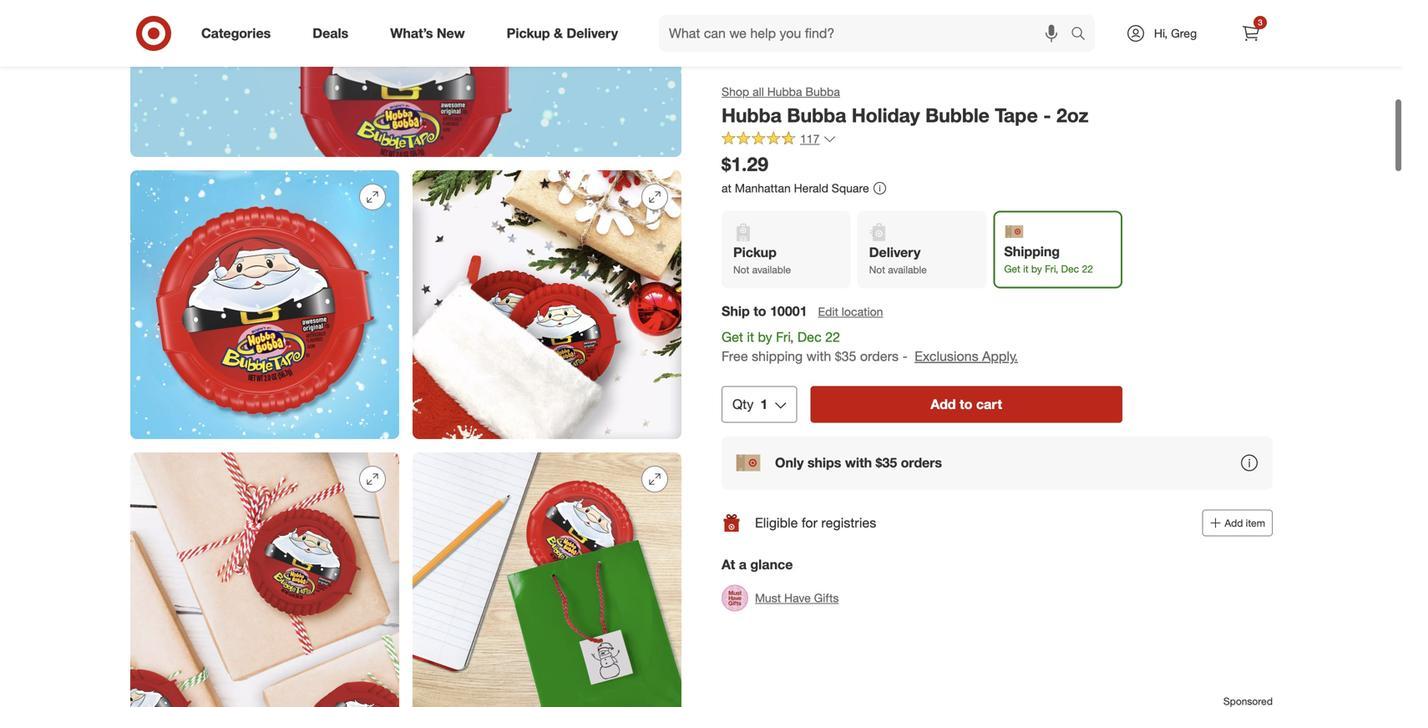 Task type: describe. For each thing, give the bounding box(es) containing it.
pickup not available
[[733, 244, 791, 276]]

have
[[784, 591, 811, 605]]

What can we help you find? suggestions appear below search field
[[659, 15, 1075, 52]]

orders inside get it by fri, dec 22 free shipping with $35 orders - exclusions apply.
[[860, 348, 899, 365]]

&
[[554, 25, 563, 41]]

edit location button
[[817, 303, 884, 321]]

qty 1
[[733, 396, 768, 412]]

add for add item
[[1225, 517, 1243, 529]]

it inside get it by fri, dec 22 free shipping with $35 orders - exclusions apply.
[[747, 329, 754, 345]]

item
[[1246, 517, 1266, 529]]

hubba bubba holiday bubble tape - 2oz, 2 of 9, play video image
[[130, 0, 682, 157]]

dec inside get it by fri, dec 22 free shipping with $35 orders - exclusions apply.
[[798, 329, 822, 345]]

greg
[[1171, 26, 1197, 41]]

- inside "shop all hubba bubba hubba bubba holiday bubble tape - 2oz"
[[1044, 104, 1051, 127]]

hubba bubba holiday bubble tape - 2oz, 4 of 9 image
[[413, 171, 682, 440]]

1
[[761, 396, 768, 412]]

only ships with $35 orders
[[775, 455, 942, 471]]

1 vertical spatial hubba
[[722, 104, 782, 127]]

free
[[722, 348, 748, 365]]

add to cart
[[931, 396, 1002, 412]]

what's
[[390, 25, 433, 41]]

hubba bubba holiday bubble tape - 2oz, 5 of 9 image
[[130, 453, 399, 708]]

shop all hubba bubba hubba bubba holiday bubble tape - 2oz
[[722, 84, 1089, 127]]

0 vertical spatial hubba
[[767, 84, 802, 99]]

hubba bubba holiday bubble tape - 2oz, 3 of 9 image
[[130, 171, 399, 440]]

fri, inside shipping get it by fri, dec 22
[[1045, 263, 1059, 275]]

not for pickup
[[733, 264, 750, 276]]

0 vertical spatial delivery
[[567, 25, 618, 41]]

117 link
[[722, 131, 837, 150]]

available for delivery
[[888, 264, 927, 276]]

shipping
[[1004, 243, 1060, 260]]

at a glance
[[722, 557, 793, 573]]

at
[[722, 181, 732, 196]]

new
[[437, 25, 465, 41]]

deals link
[[298, 15, 369, 52]]

by inside get it by fri, dec 22 free shipping with $35 orders - exclusions apply.
[[758, 329, 772, 345]]

must have gifts button
[[722, 580, 839, 617]]

for
[[802, 515, 818, 531]]

$35 inside button
[[876, 455, 897, 471]]

with inside get it by fri, dec 22 free shipping with $35 orders - exclusions apply.
[[807, 348, 831, 365]]

1 vertical spatial bubba
[[787, 104, 847, 127]]

shipping
[[752, 348, 803, 365]]

not for delivery
[[869, 264, 885, 276]]

117
[[800, 132, 820, 146]]

ship to 10001
[[722, 303, 807, 320]]

2oz
[[1057, 104, 1089, 127]]

edit location
[[818, 305, 883, 319]]

bubble
[[926, 104, 990, 127]]

at
[[722, 557, 735, 573]]

22 inside shipping get it by fri, dec 22
[[1082, 263, 1093, 275]]

tape
[[995, 104, 1038, 127]]

cart
[[976, 396, 1002, 412]]

only
[[775, 455, 804, 471]]

available for pickup
[[752, 264, 791, 276]]

what's new link
[[376, 15, 486, 52]]

hubba bubba holiday bubble tape - 2oz, 6 of 9 image
[[413, 453, 682, 708]]

pickup for not
[[733, 244, 777, 261]]

eligible
[[755, 515, 798, 531]]

with inside button
[[845, 455, 872, 471]]



Task type: locate. For each thing, give the bounding box(es) containing it.
location
[[842, 305, 883, 319]]

pickup & delivery
[[507, 25, 618, 41]]

0 vertical spatial get
[[1004, 263, 1021, 275]]

with right ships
[[845, 455, 872, 471]]

fri, inside get it by fri, dec 22 free shipping with $35 orders - exclusions apply.
[[776, 329, 794, 345]]

pickup inside 'pickup not available'
[[733, 244, 777, 261]]

1 vertical spatial $35
[[876, 455, 897, 471]]

add item button
[[1202, 510, 1273, 537]]

1 horizontal spatial with
[[845, 455, 872, 471]]

0 vertical spatial to
[[754, 303, 767, 320]]

deals
[[313, 25, 349, 41]]

0 vertical spatial add
[[931, 396, 956, 412]]

1 available from the left
[[752, 264, 791, 276]]

1 vertical spatial to
[[960, 396, 973, 412]]

pickup up "ship to 10001"
[[733, 244, 777, 261]]

0 horizontal spatial available
[[752, 264, 791, 276]]

not up the ship
[[733, 264, 750, 276]]

get
[[1004, 263, 1021, 275], [722, 329, 743, 345]]

1 horizontal spatial to
[[960, 396, 973, 412]]

to right the ship
[[754, 303, 767, 320]]

delivery right &
[[567, 25, 618, 41]]

0 vertical spatial fri,
[[1045, 263, 1059, 275]]

1 horizontal spatial -
[[1044, 104, 1051, 127]]

ship
[[722, 303, 750, 320]]

hubba right all
[[767, 84, 802, 99]]

0 vertical spatial -
[[1044, 104, 1051, 127]]

add left item on the bottom right
[[1225, 517, 1243, 529]]

add to cart button
[[811, 386, 1123, 423]]

not inside delivery not available
[[869, 264, 885, 276]]

$35 down edit location button
[[835, 348, 857, 365]]

get inside get it by fri, dec 22 free shipping with $35 orders - exclusions apply.
[[722, 329, 743, 345]]

3 link
[[1233, 15, 1270, 52]]

not inside 'pickup not available'
[[733, 264, 750, 276]]

apply.
[[982, 348, 1018, 365]]

must have gifts
[[755, 591, 839, 605]]

$35 right ships
[[876, 455, 897, 471]]

what's new
[[390, 25, 465, 41]]

get up the free
[[722, 329, 743, 345]]

0 horizontal spatial delivery
[[567, 25, 618, 41]]

0 vertical spatial orders
[[860, 348, 899, 365]]

it
[[1023, 263, 1029, 275], [747, 329, 754, 345]]

- left 2oz
[[1044, 104, 1051, 127]]

to for ship
[[754, 303, 767, 320]]

all
[[753, 84, 764, 99]]

0 horizontal spatial orders
[[860, 348, 899, 365]]

not
[[733, 264, 750, 276], [869, 264, 885, 276]]

0 vertical spatial by
[[1032, 263, 1042, 275]]

0 vertical spatial pickup
[[507, 25, 550, 41]]

1 horizontal spatial delivery
[[869, 244, 921, 261]]

fri, down shipping
[[1045, 263, 1059, 275]]

1 vertical spatial by
[[758, 329, 772, 345]]

manhattan
[[735, 181, 791, 196]]

0 horizontal spatial get
[[722, 329, 743, 345]]

$1.29
[[722, 153, 769, 176]]

hubba down all
[[722, 104, 782, 127]]

it inside shipping get it by fri, dec 22
[[1023, 263, 1029, 275]]

delivery up location
[[869, 244, 921, 261]]

it up the free
[[747, 329, 754, 345]]

1 horizontal spatial add
[[1225, 517, 1243, 529]]

1 horizontal spatial pickup
[[733, 244, 777, 261]]

$35 inside get it by fri, dec 22 free shipping with $35 orders - exclusions apply.
[[835, 348, 857, 365]]

square
[[832, 181, 869, 196]]

shop
[[722, 84, 750, 99]]

available inside 'pickup not available'
[[752, 264, 791, 276]]

0 horizontal spatial add
[[931, 396, 956, 412]]

by inside shipping get it by fri, dec 22
[[1032, 263, 1042, 275]]

0 horizontal spatial with
[[807, 348, 831, 365]]

1 horizontal spatial $35
[[876, 455, 897, 471]]

1 vertical spatial dec
[[798, 329, 822, 345]]

herald
[[794, 181, 829, 196]]

0 vertical spatial 22
[[1082, 263, 1093, 275]]

delivery inside delivery not available
[[869, 244, 921, 261]]

eligible for registries
[[755, 515, 877, 531]]

1 vertical spatial pickup
[[733, 244, 777, 261]]

add for add to cart
[[931, 396, 956, 412]]

get down shipping
[[1004, 263, 1021, 275]]

orders inside button
[[901, 455, 942, 471]]

exclusions apply. button
[[915, 347, 1018, 366]]

0 horizontal spatial -
[[903, 348, 908, 365]]

10001
[[770, 303, 807, 320]]

categories link
[[187, 15, 292, 52]]

to inside button
[[960, 396, 973, 412]]

categories
[[201, 25, 271, 41]]

add item
[[1225, 517, 1266, 529]]

22 inside get it by fri, dec 22 free shipping with $35 orders - exclusions apply.
[[825, 329, 840, 345]]

2 not from the left
[[869, 264, 885, 276]]

0 vertical spatial it
[[1023, 263, 1029, 275]]

registries
[[822, 515, 877, 531]]

at manhattan herald square
[[722, 181, 869, 196]]

0 horizontal spatial to
[[754, 303, 767, 320]]

by down shipping
[[1032, 263, 1042, 275]]

1 horizontal spatial fri,
[[1045, 263, 1059, 275]]

not up location
[[869, 264, 885, 276]]

0 horizontal spatial dec
[[798, 329, 822, 345]]

hi,
[[1154, 26, 1168, 41]]

-
[[1044, 104, 1051, 127], [903, 348, 908, 365]]

add left cart
[[931, 396, 956, 412]]

gifts
[[814, 591, 839, 605]]

search
[[1063, 27, 1104, 43]]

1 vertical spatial with
[[845, 455, 872, 471]]

1 vertical spatial 22
[[825, 329, 840, 345]]

1 vertical spatial get
[[722, 329, 743, 345]]

bubba
[[806, 84, 840, 99], [787, 104, 847, 127]]

1 horizontal spatial available
[[888, 264, 927, 276]]

0 horizontal spatial by
[[758, 329, 772, 345]]

delivery not available
[[869, 244, 927, 276]]

with
[[807, 348, 831, 365], [845, 455, 872, 471]]

1 vertical spatial delivery
[[869, 244, 921, 261]]

dec
[[1061, 263, 1079, 275], [798, 329, 822, 345]]

0 horizontal spatial 22
[[825, 329, 840, 345]]

1 vertical spatial -
[[903, 348, 908, 365]]

hi, greg
[[1154, 26, 1197, 41]]

ships
[[808, 455, 842, 471]]

fri, up shipping
[[776, 329, 794, 345]]

0 horizontal spatial $35
[[835, 348, 857, 365]]

search button
[[1063, 15, 1104, 55]]

orders down add to cart button
[[901, 455, 942, 471]]

3
[[1258, 17, 1263, 28]]

0 horizontal spatial it
[[747, 329, 754, 345]]

orders down location
[[860, 348, 899, 365]]

get it by fri, dec 22 free shipping with $35 orders - exclusions apply.
[[722, 329, 1018, 365]]

pickup
[[507, 25, 550, 41], [733, 244, 777, 261]]

to left cart
[[960, 396, 973, 412]]

$35
[[835, 348, 857, 365], [876, 455, 897, 471]]

add inside button
[[931, 396, 956, 412]]

add inside 'button'
[[1225, 517, 1243, 529]]

22
[[1082, 263, 1093, 275], [825, 329, 840, 345]]

fri,
[[1045, 263, 1059, 275], [776, 329, 794, 345]]

dec inside shipping get it by fri, dec 22
[[1061, 263, 1079, 275]]

1 not from the left
[[733, 264, 750, 276]]

1 horizontal spatial by
[[1032, 263, 1042, 275]]

- left exclusions on the right of page
[[903, 348, 908, 365]]

glance
[[750, 557, 793, 573]]

0 vertical spatial with
[[807, 348, 831, 365]]

shipping get it by fri, dec 22
[[1004, 243, 1093, 275]]

add
[[931, 396, 956, 412], [1225, 517, 1243, 529]]

0 vertical spatial dec
[[1061, 263, 1079, 275]]

2 available from the left
[[888, 264, 927, 276]]

qty
[[733, 396, 754, 412]]

hubba
[[767, 84, 802, 99], [722, 104, 782, 127]]

to
[[754, 303, 767, 320], [960, 396, 973, 412]]

available inside delivery not available
[[888, 264, 927, 276]]

1 vertical spatial it
[[747, 329, 754, 345]]

pickup left &
[[507, 25, 550, 41]]

1 horizontal spatial not
[[869, 264, 885, 276]]

exclusions
[[915, 348, 979, 365]]

0 horizontal spatial fri,
[[776, 329, 794, 345]]

pickup for &
[[507, 25, 550, 41]]

0 horizontal spatial pickup
[[507, 25, 550, 41]]

holiday
[[852, 104, 920, 127]]

by
[[1032, 263, 1042, 275], [758, 329, 772, 345]]

0 vertical spatial bubba
[[806, 84, 840, 99]]

only ships with $35 orders button
[[722, 436, 1273, 490]]

pickup & delivery link
[[493, 15, 639, 52]]

1 horizontal spatial 22
[[1082, 263, 1093, 275]]

1 vertical spatial orders
[[901, 455, 942, 471]]

available
[[752, 264, 791, 276], [888, 264, 927, 276]]

1 horizontal spatial get
[[1004, 263, 1021, 275]]

a
[[739, 557, 747, 573]]

1 horizontal spatial it
[[1023, 263, 1029, 275]]

0 vertical spatial $35
[[835, 348, 857, 365]]

must
[[755, 591, 781, 605]]

it down shipping
[[1023, 263, 1029, 275]]

0 horizontal spatial not
[[733, 264, 750, 276]]

1 horizontal spatial orders
[[901, 455, 942, 471]]

get inside shipping get it by fri, dec 22
[[1004, 263, 1021, 275]]

with right shipping
[[807, 348, 831, 365]]

delivery
[[567, 25, 618, 41], [869, 244, 921, 261]]

1 vertical spatial add
[[1225, 517, 1243, 529]]

to for add
[[960, 396, 973, 412]]

1 vertical spatial fri,
[[776, 329, 794, 345]]

1 horizontal spatial dec
[[1061, 263, 1079, 275]]

by up shipping
[[758, 329, 772, 345]]

orders
[[860, 348, 899, 365], [901, 455, 942, 471]]

- inside get it by fri, dec 22 free shipping with $35 orders - exclusions apply.
[[903, 348, 908, 365]]

edit
[[818, 305, 839, 319]]



Task type: vqa. For each thing, say whether or not it's contained in the screenshot.
bottom RESULTS
no



